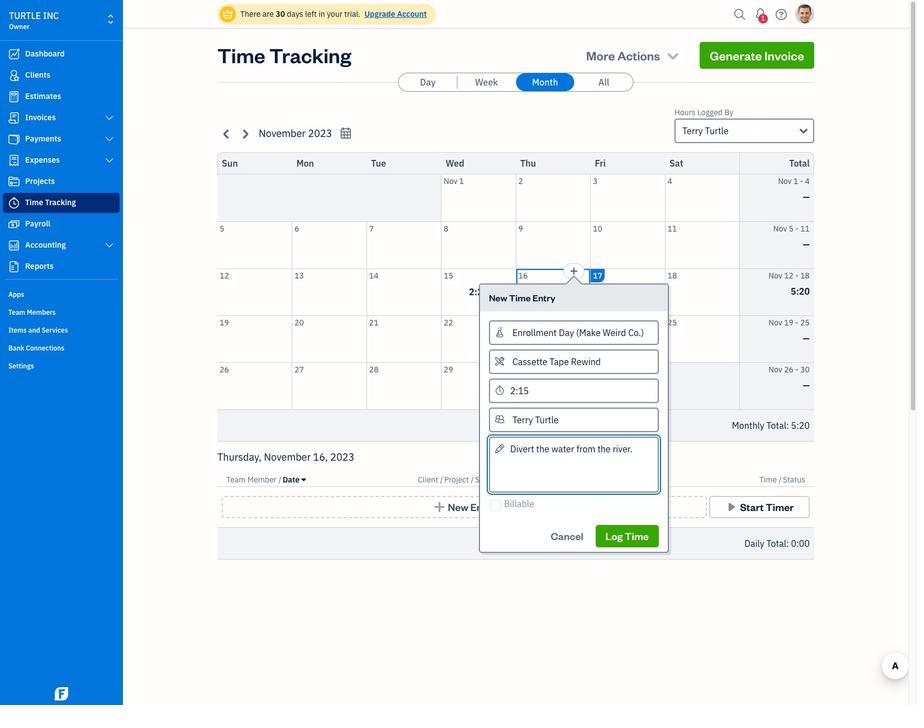 Task type: locate. For each thing, give the bounding box(es) containing it.
2 12 from the left
[[785, 270, 794, 280]]

2 4 from the left
[[806, 176, 810, 186]]

: right monthly
[[787, 420, 790, 431]]

turtle
[[9, 10, 41, 21]]

start
[[741, 501, 764, 513]]

2023 right 16,
[[331, 451, 355, 464]]

30 down 23 button at right
[[519, 364, 528, 374]]

1 18 from the left
[[668, 270, 677, 280]]

2 5:20 from the top
[[792, 420, 810, 431]]

: for monthly total
[[787, 420, 790, 431]]

cancel button
[[541, 525, 594, 548]]

1 vertical spatial new
[[448, 501, 469, 513]]

19 inside 19 button
[[220, 317, 229, 327]]

connections
[[26, 344, 64, 352]]

25 inside 25 button
[[668, 317, 677, 327]]

month
[[533, 77, 559, 88]]

0 horizontal spatial time tracking
[[25, 197, 76, 207]]

more actions button
[[577, 42, 691, 69]]

1 inside nov 1 - 4 —
[[794, 176, 799, 186]]

time right log
[[625, 530, 649, 543]]

/ left date
[[279, 475, 282, 485]]

2 19 from the left
[[785, 317, 794, 327]]

0 horizontal spatial entry
[[471, 501, 496, 513]]

1 vertical spatial tracking
[[45, 197, 76, 207]]

1 down wed
[[460, 176, 464, 186]]

0 vertical spatial entry
[[533, 292, 556, 303]]

2 horizontal spatial 30
[[801, 364, 810, 374]]

2 : from the top
[[787, 538, 790, 549]]

november right next month icon
[[259, 127, 306, 140]]

bank
[[8, 344, 24, 352]]

time tracking down 'projects' link
[[25, 197, 76, 207]]

1
[[762, 14, 766, 22], [460, 176, 464, 186], [794, 176, 799, 186]]

30 button
[[516, 363, 591, 409]]

11 down 4 "button"
[[668, 223, 677, 233]]

nov up nov 5 - 11 —
[[779, 176, 792, 186]]

turtle inc owner
[[9, 10, 59, 31]]

1 4 from the left
[[668, 176, 673, 186]]

your
[[327, 9, 343, 19]]

12 down nov 5 - 11 —
[[785, 270, 794, 280]]

team for team members
[[8, 308, 25, 317]]

2 horizontal spatial 1
[[794, 176, 799, 186]]

1 horizontal spatial new
[[489, 292, 508, 303]]

total right the daily
[[767, 538, 787, 549]]

10 button
[[591, 222, 665, 268]]

— up nov 12 - 18 5:20
[[803, 239, 810, 250]]

— for nov 19 - 25 —
[[803, 332, 810, 344]]

total up nov 1 - 4 —
[[790, 158, 810, 169]]

- inside nov 5 - 11 —
[[796, 223, 799, 233]]

0 vertical spatial 5:20
[[791, 285, 810, 297]]

28 button
[[367, 363, 441, 409]]

— up monthly total : 5:20
[[803, 379, 810, 391]]

generate invoice button
[[700, 42, 815, 69]]

new right plus icon
[[448, 501, 469, 513]]

1 12 from the left
[[220, 270, 229, 280]]

nov inside nov 26 - 30 —
[[769, 364, 783, 374]]

12
[[220, 270, 229, 280], [785, 270, 794, 280]]

nov inside nov 19 - 25 —
[[769, 317, 783, 327]]

: for daily total
[[787, 538, 790, 549]]

more actions
[[587, 48, 661, 63]]

2:20
[[469, 286, 488, 298]]

5 inside 5 button
[[220, 223, 224, 233]]

chevron large down image inside accounting link
[[104, 241, 115, 250]]

1 inside button
[[460, 176, 464, 186]]

time right timer image on the top left of page
[[25, 197, 43, 207]]

dashboard image
[[7, 49, 21, 60]]

there
[[240, 9, 261, 19]]

25 down nov 12 - 18 5:20
[[801, 317, 810, 327]]

- inside nov 19 - 25 —
[[796, 317, 799, 327]]

settings
[[8, 362, 34, 370]]

/ left status
[[779, 475, 782, 485]]

19 down nov 12 - 18 5:20
[[785, 317, 794, 327]]

15
[[444, 270, 453, 280]]

— for nov 5 - 11 —
[[803, 239, 810, 250]]

chevron large down image for expenses
[[104, 156, 115, 165]]

nov for nov 5 - 11 —
[[774, 223, 788, 233]]

and
[[28, 326, 40, 334]]

18 down 11 button
[[668, 270, 677, 280]]

nov inside nov 5 - 11 —
[[774, 223, 788, 233]]

2023 left choose a date image in the top left of the page
[[308, 127, 332, 140]]

team members link
[[3, 304, 120, 320]]

— inside nov 19 - 25 —
[[803, 332, 810, 344]]

chevron large down image
[[104, 135, 115, 144]]

1 horizontal spatial 4
[[806, 176, 810, 186]]

time tracking inside "link"
[[25, 197, 76, 207]]

4 — from the top
[[803, 379, 810, 391]]

by
[[725, 107, 734, 117]]

1 horizontal spatial 12
[[785, 270, 794, 280]]

1 horizontal spatial 19
[[785, 317, 794, 327]]

18 down nov 5 - 11 —
[[801, 270, 810, 280]]

expenses link
[[3, 150, 120, 171]]

0:00
[[792, 538, 810, 549]]

2 5 from the left
[[789, 223, 794, 233]]

nov for nov 1
[[444, 176, 458, 186]]

/ left service
[[471, 475, 474, 485]]

5 button
[[218, 222, 292, 268]]

2 chevron large down image from the top
[[104, 156, 115, 165]]

22
[[444, 317, 453, 327]]

time tracking
[[218, 42, 352, 68], [25, 197, 76, 207]]

1 25 from the left
[[668, 317, 677, 327]]

— up nov 5 - 11 —
[[803, 191, 810, 202]]

cancel
[[551, 530, 584, 543]]

timer image
[[7, 197, 21, 209]]

1 5:20 from the top
[[791, 285, 810, 297]]

new right 2:20
[[489, 292, 508, 303]]

16
[[519, 270, 528, 280]]

tracking down 'projects' link
[[45, 197, 76, 207]]

3 / from the left
[[471, 475, 474, 485]]

nov 1 - 4 —
[[779, 176, 810, 202]]

nov down nov 19 - 25 —
[[769, 364, 783, 374]]

new inside "button"
[[448, 501, 469, 513]]

1 horizontal spatial 11
[[801, 223, 810, 233]]

0 horizontal spatial 26
[[220, 364, 229, 374]]

choose a date image
[[340, 127, 353, 140]]

time down 16
[[510, 292, 531, 303]]

27
[[295, 364, 304, 374]]

play image
[[726, 502, 739, 513]]

- inside nov 1 - 4 —
[[801, 176, 804, 186]]

thu
[[521, 158, 536, 169]]

1 5 from the left
[[220, 223, 224, 233]]

1 19 from the left
[[220, 317, 229, 327]]

monthly total : 5:20
[[732, 420, 810, 431]]

1 vertical spatial 2023
[[331, 451, 355, 464]]

1 vertical spatial total
[[767, 420, 787, 431]]

clients link
[[3, 65, 120, 86]]

4 inside nov 1 - 4 —
[[806, 176, 810, 186]]

0 horizontal spatial 19
[[220, 317, 229, 327]]

1 horizontal spatial 26
[[785, 364, 794, 374]]

/
[[279, 475, 282, 485], [440, 475, 443, 485], [471, 475, 474, 485], [503, 475, 506, 485], [779, 475, 782, 485]]

estimate image
[[7, 91, 21, 102]]

12 inside nov 12 - 18 5:20
[[785, 270, 794, 280]]

3 — from the top
[[803, 332, 810, 344]]

team down apps
[[8, 308, 25, 317]]

wed
[[446, 158, 465, 169]]

- for nov 26 - 30 —
[[796, 364, 799, 374]]

invoices link
[[3, 108, 120, 128]]

time down "there"
[[218, 42, 265, 68]]

bank connections
[[8, 344, 64, 352]]

1 for nov 1 - 4 —
[[794, 176, 799, 186]]

dashboard link
[[3, 44, 120, 64]]

0 horizontal spatial team
[[8, 308, 25, 317]]

0 vertical spatial 2023
[[308, 127, 332, 140]]

go to help image
[[773, 6, 791, 23]]

5:20 up nov 19 - 25 —
[[791, 285, 810, 297]]

25
[[668, 317, 677, 327], [801, 317, 810, 327]]

/ left note
[[503, 475, 506, 485]]

nov for nov 12 - 18 5:20
[[769, 270, 783, 280]]

nov down nov 12 - 18 5:20
[[769, 317, 783, 327]]

thursday, november 16, 2023
[[218, 451, 355, 464]]

5 inside nov 5 - 11 —
[[789, 223, 794, 233]]

0 horizontal spatial 4
[[668, 176, 673, 186]]

— for nov 1 - 4 —
[[803, 191, 810, 202]]

26 inside button
[[220, 364, 229, 374]]

2 vertical spatial total
[[767, 538, 787, 549]]

time inside button
[[625, 530, 649, 543]]

members
[[27, 308, 56, 317]]

1 left go to help icon
[[762, 14, 766, 22]]

1 26 from the left
[[220, 364, 229, 374]]

0 horizontal spatial 5
[[220, 223, 224, 233]]

0 horizontal spatial 1
[[460, 176, 464, 186]]

0 vertical spatial team
[[8, 308, 25, 317]]

0 vertical spatial :
[[787, 420, 790, 431]]

1 horizontal spatial 1
[[762, 14, 766, 22]]

3 chevron large down image from the top
[[104, 241, 115, 250]]

left
[[305, 9, 317, 19]]

day
[[420, 77, 436, 88]]

4 inside "button"
[[668, 176, 673, 186]]

- inside nov 12 - 18 5:20
[[796, 270, 799, 280]]

chevron large down image for invoices
[[104, 114, 115, 122]]

terry turtle
[[683, 125, 729, 136]]

12 down 5 button
[[220, 270, 229, 280]]

chevron large down image for accounting
[[104, 241, 115, 250]]

25 down "18" button
[[668, 317, 677, 327]]

2 26 from the left
[[785, 364, 794, 374]]

1 vertical spatial :
[[787, 538, 790, 549]]

settings link
[[3, 357, 120, 374]]

0 horizontal spatial 25
[[668, 317, 677, 327]]

nov inside button
[[444, 176, 458, 186]]

30 right are
[[276, 9, 285, 19]]

tracking down left
[[270, 42, 352, 68]]

0 horizontal spatial 11
[[668, 223, 677, 233]]

0 vertical spatial new
[[489, 292, 508, 303]]

2 25 from the left
[[801, 317, 810, 327]]

/ right client
[[440, 475, 443, 485]]

plus image
[[433, 502, 446, 513]]

nov inside nov 1 - 4 —
[[779, 176, 792, 186]]

items and services link
[[3, 322, 120, 338]]

26 down 19 button
[[220, 364, 229, 374]]

0 horizontal spatial new
[[448, 501, 469, 513]]

0 vertical spatial tracking
[[270, 42, 352, 68]]

: left 0:00
[[787, 538, 790, 549]]

4
[[668, 176, 673, 186], [806, 176, 810, 186]]

2 vertical spatial chevron large down image
[[104, 241, 115, 250]]

1 up nov 5 - 11 —
[[794, 176, 799, 186]]

1 horizontal spatial time tracking
[[218, 42, 352, 68]]

5:20 down nov 26 - 30 —
[[792, 420, 810, 431]]

team down thursday,
[[226, 475, 246, 485]]

week link
[[458, 73, 516, 91]]

1 vertical spatial 5:20
[[792, 420, 810, 431]]

4 / from the left
[[503, 475, 506, 485]]

owner
[[9, 22, 30, 31]]

chevron large down image inside expenses link
[[104, 156, 115, 165]]

total right monthly
[[767, 420, 787, 431]]

— up nov 26 - 30 —
[[803, 332, 810, 344]]

13
[[295, 270, 304, 280]]

1 11 from the left
[[668, 223, 677, 233]]

1 horizontal spatial 5
[[789, 223, 794, 233]]

status
[[783, 475, 806, 485]]

accounting link
[[3, 235, 120, 256]]

freshbooks image
[[53, 687, 70, 701]]

payment image
[[7, 134, 21, 145]]

— inside nov 5 - 11 —
[[803, 239, 810, 250]]

1 vertical spatial entry
[[471, 501, 496, 513]]

0 vertical spatial chevron large down image
[[104, 114, 115, 122]]

entry
[[533, 292, 556, 303], [471, 501, 496, 513]]

2 11 from the left
[[801, 223, 810, 233]]

1 : from the top
[[787, 420, 790, 431]]

nov for nov 19 - 25 —
[[769, 317, 783, 327]]

total
[[790, 158, 810, 169], [767, 420, 787, 431], [767, 538, 787, 549]]

team inside the main element
[[8, 308, 25, 317]]

nov 5 - 11 —
[[774, 223, 810, 250]]

0 vertical spatial total
[[790, 158, 810, 169]]

status link
[[783, 475, 806, 485]]

nov down nov 1 - 4 —
[[774, 223, 788, 233]]

logged
[[698, 107, 723, 117]]

11 down nov 1 - 4 —
[[801, 223, 810, 233]]

20 button
[[292, 316, 367, 362]]

reports
[[25, 261, 54, 271]]

time tracking down the days
[[218, 42, 352, 68]]

26 button
[[218, 363, 292, 409]]

1 chevron large down image from the top
[[104, 114, 115, 122]]

services
[[42, 326, 68, 334]]

1 vertical spatial time tracking
[[25, 197, 76, 207]]

next month image
[[239, 127, 252, 140]]

Duration text field
[[489, 378, 659, 403]]

previous month image
[[220, 127, 233, 140]]

november up date
[[264, 451, 311, 464]]

1 horizontal spatial 25
[[801, 317, 810, 327]]

8 button
[[442, 222, 516, 268]]

1 horizontal spatial 18
[[801, 270, 810, 280]]

— inside nov 1 - 4 —
[[803, 191, 810, 202]]

chevron large down image up chevron large down icon
[[104, 114, 115, 122]]

19 down 12 button
[[220, 317, 229, 327]]

0 vertical spatial time tracking
[[218, 42, 352, 68]]

upgrade account link
[[363, 9, 427, 19]]

nov 26 - 30 —
[[769, 364, 810, 391]]

- inside nov 26 - 30 —
[[796, 364, 799, 374]]

crown image
[[222, 8, 234, 20]]

1 horizontal spatial 30
[[519, 364, 528, 374]]

new
[[489, 292, 508, 303], [448, 501, 469, 513]]

— inside nov 26 - 30 —
[[803, 379, 810, 391]]

3
[[593, 176, 598, 186]]

0 horizontal spatial 12
[[220, 270, 229, 280]]

nov down wed
[[444, 176, 458, 186]]

1 vertical spatial chevron large down image
[[104, 156, 115, 165]]

chevron large down image down payroll link
[[104, 241, 115, 250]]

all
[[599, 77, 610, 88]]

2 — from the top
[[803, 239, 810, 250]]

1 — from the top
[[803, 191, 810, 202]]

1 horizontal spatial team
[[226, 475, 246, 485]]

6
[[295, 223, 299, 233]]

log time button
[[596, 525, 659, 548]]

chevron large down image down chevron large down icon
[[104, 156, 115, 165]]

chevron large down image
[[104, 114, 115, 122], [104, 156, 115, 165], [104, 241, 115, 250]]

nov down nov 5 - 11 —
[[769, 270, 783, 280]]

30 down nov 19 - 25 —
[[801, 364, 810, 374]]

1 vertical spatial team
[[226, 475, 246, 485]]

nov inside nov 12 - 18 5:20
[[769, 270, 783, 280]]

0 horizontal spatial 18
[[668, 270, 677, 280]]

timer
[[766, 501, 794, 513]]

5:20 inside nov 12 - 18 5:20
[[791, 285, 810, 297]]

account
[[397, 9, 427, 19]]

chart image
[[7, 240, 21, 251]]

26 down nov 19 - 25 —
[[785, 364, 794, 374]]

2 18 from the left
[[801, 270, 810, 280]]

23
[[519, 317, 528, 327]]

0 horizontal spatial tracking
[[45, 197, 76, 207]]

payments link
[[3, 129, 120, 149]]

26 inside nov 26 - 30 —
[[785, 364, 794, 374]]

hours
[[675, 107, 696, 117]]

invoice image
[[7, 112, 21, 124]]

2
[[519, 176, 523, 186]]

caretdown image
[[302, 475, 306, 484]]



Task type: describe. For each thing, give the bounding box(es) containing it.
log
[[606, 530, 623, 543]]

time / status
[[760, 475, 806, 485]]

terry turtle button
[[675, 119, 815, 143]]

estimates
[[25, 91, 61, 101]]

new for new time entry
[[489, 292, 508, 303]]

items and services
[[8, 326, 68, 334]]

nov 1 button
[[442, 174, 516, 221]]

nov for nov 26 - 30 —
[[769, 364, 783, 374]]

turtle
[[706, 125, 729, 136]]

0 vertical spatial november
[[259, 127, 306, 140]]

team for team member /
[[226, 475, 246, 485]]

time left status
[[760, 475, 777, 485]]

sun
[[222, 158, 238, 169]]

estimates link
[[3, 87, 120, 107]]

10
[[593, 223, 603, 233]]

hours logged by
[[675, 107, 734, 117]]

expenses
[[25, 155, 60, 165]]

30 inside button
[[519, 364, 528, 374]]

total for monthly total
[[767, 420, 787, 431]]

- for nov 19 - 25 —
[[796, 317, 799, 327]]

23 button
[[516, 316, 591, 362]]

dashboard
[[25, 49, 65, 59]]

week
[[475, 77, 498, 88]]

daily
[[745, 538, 765, 549]]

terry
[[683, 125, 703, 136]]

19 button
[[218, 316, 292, 362]]

search image
[[732, 6, 749, 23]]

new entry button
[[222, 496, 707, 518]]

9
[[519, 223, 523, 233]]

month link
[[516, 73, 575, 91]]

30 inside nov 26 - 30 —
[[801, 364, 810, 374]]

date link
[[283, 475, 306, 485]]

16 button
[[516, 269, 591, 315]]

- for nov 12 - 18 5:20
[[796, 270, 799, 280]]

5 / from the left
[[779, 475, 782, 485]]

thursday,
[[218, 451, 262, 464]]

time inside "link"
[[25, 197, 43, 207]]

date
[[283, 475, 300, 485]]

new time entry
[[489, 292, 556, 303]]

27 button
[[292, 363, 367, 409]]

12 inside button
[[220, 270, 229, 280]]

total for daily total
[[767, 538, 787, 549]]

nov 12 - 18 5:20
[[769, 270, 810, 297]]

payments
[[25, 134, 61, 144]]

11 inside nov 5 - 11 —
[[801, 223, 810, 233]]

- for nov 1 - 4 —
[[801, 176, 804, 186]]

18 button
[[666, 269, 740, 315]]

29
[[444, 364, 453, 374]]

14 button
[[367, 269, 441, 315]]

Add notes text field
[[489, 436, 659, 492]]

24 button
[[591, 316, 665, 362]]

1 button
[[752, 3, 770, 25]]

18 inside nov 12 - 18 5:20
[[801, 270, 810, 280]]

day link
[[399, 73, 457, 91]]

19 inside nov 19 - 25 —
[[785, 317, 794, 327]]

reports link
[[3, 257, 120, 277]]

generate invoice
[[710, 48, 805, 63]]

main element
[[0, 0, 151, 705]]

18 inside button
[[668, 270, 677, 280]]

1 for nov 1
[[460, 176, 464, 186]]

generate
[[710, 48, 763, 63]]

11 inside button
[[668, 223, 677, 233]]

0 horizontal spatial 30
[[276, 9, 285, 19]]

14
[[369, 270, 379, 280]]

11 button
[[666, 222, 740, 268]]

tue
[[371, 158, 386, 169]]

25 inside nov 19 - 25 —
[[801, 317, 810, 327]]

all link
[[575, 73, 633, 91]]

projects
[[25, 176, 55, 186]]

25 button
[[666, 316, 740, 362]]

time link
[[760, 475, 779, 485]]

upgrade
[[365, 9, 396, 19]]

Add a client or project text field
[[490, 321, 658, 344]]

1 vertical spatial november
[[264, 451, 311, 464]]

in
[[319, 9, 325, 19]]

20
[[295, 317, 304, 327]]

note
[[507, 475, 524, 485]]

tracking inside "link"
[[45, 197, 76, 207]]

21 button
[[367, 316, 441, 362]]

days
[[287, 9, 303, 19]]

project
[[445, 475, 469, 485]]

chevrondown image
[[666, 48, 681, 63]]

actions
[[618, 48, 661, 63]]

team members
[[8, 308, 56, 317]]

projects link
[[3, 172, 120, 192]]

monthly
[[732, 420, 765, 431]]

2 / from the left
[[440, 475, 443, 485]]

payroll
[[25, 219, 50, 229]]

entry inside "button"
[[471, 501, 496, 513]]

6 button
[[292, 222, 367, 268]]

9 button
[[516, 222, 591, 268]]

- for nov 5 - 11 —
[[796, 223, 799, 233]]

— for nov 26 - 30 —
[[803, 379, 810, 391]]

Add a service text field
[[490, 350, 658, 373]]

time tracking link
[[3, 193, 120, 213]]

12 button
[[218, 269, 292, 315]]

1 horizontal spatial entry
[[533, 292, 556, 303]]

7 button
[[367, 222, 441, 268]]

mon
[[297, 158, 314, 169]]

client
[[418, 475, 439, 485]]

start timer button
[[710, 496, 810, 518]]

trial.
[[345, 9, 361, 19]]

new for new entry
[[448, 501, 469, 513]]

17
[[593, 270, 603, 280]]

3 button
[[591, 174, 665, 221]]

29 button
[[442, 363, 516, 409]]

invoice
[[765, 48, 805, 63]]

add a time entry image
[[570, 264, 579, 278]]

project image
[[7, 176, 21, 187]]

daily total : 0:00
[[745, 538, 810, 549]]

Add a team member text field
[[490, 409, 658, 431]]

nov for nov 1 - 4 —
[[779, 176, 792, 186]]

2 button
[[516, 174, 591, 221]]

1 / from the left
[[279, 475, 282, 485]]

8
[[444, 223, 449, 233]]

bank connections link
[[3, 339, 120, 356]]

report image
[[7, 261, 21, 272]]

log time
[[606, 530, 649, 543]]

client image
[[7, 70, 21, 81]]

clients
[[25, 70, 50, 80]]

invoices
[[25, 112, 56, 122]]

fri
[[595, 158, 606, 169]]

expense image
[[7, 155, 21, 166]]

service link
[[475, 475, 503, 485]]

money image
[[7, 219, 21, 230]]

sat
[[670, 158, 684, 169]]

1 horizontal spatial tracking
[[270, 42, 352, 68]]

1 inside dropdown button
[[762, 14, 766, 22]]



Task type: vqa. For each thing, say whether or not it's contained in the screenshot.
The 18 in the 18 button
no



